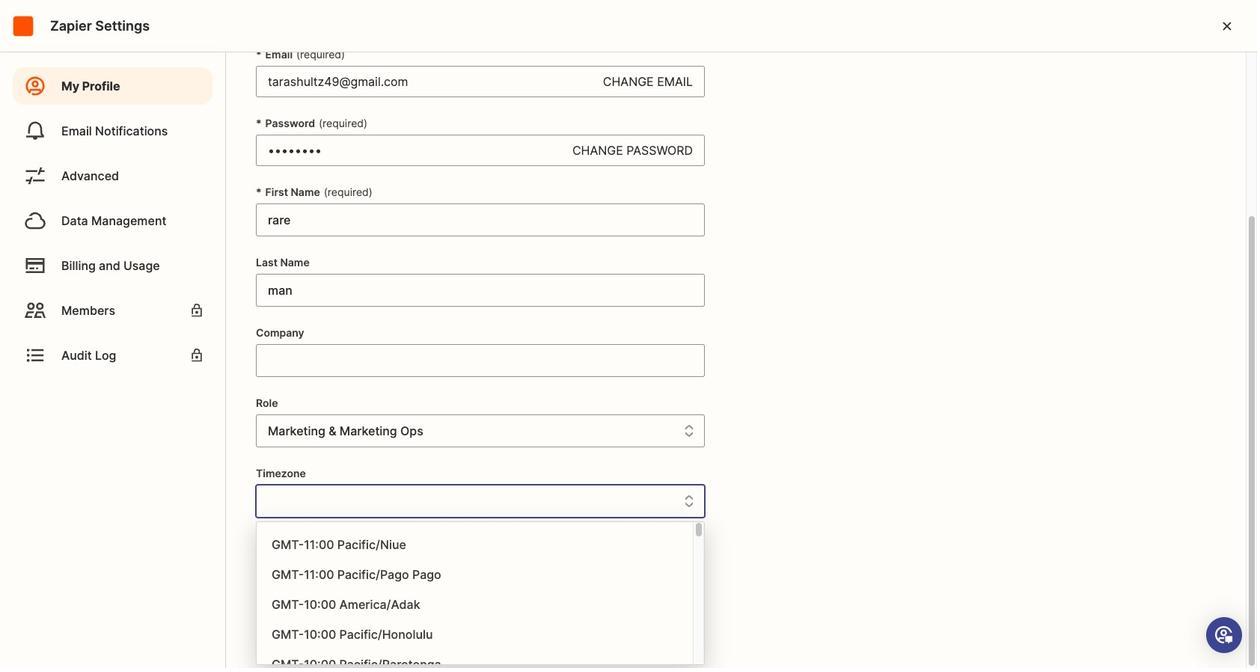 Task type: locate. For each thing, give the bounding box(es) containing it.
required down tarashultz49@gmail.com
[[323, 117, 364, 130]]

0 vertical spatial *
[[256, 48, 262, 61]]

audit log
[[61, 348, 116, 363]]

notifications
[[95, 124, 168, 139]]

required up tarashultz49@gmail.com
[[300, 48, 341, 61]]

when
[[285, 523, 312, 536]]

2 horizontal spatial email
[[658, 74, 693, 89]]

4 gmt- from the top
[[272, 627, 304, 642]]

10:00
[[304, 598, 336, 612], [304, 627, 336, 642]]

management
[[91, 213, 167, 228]]

* down * email
[[256, 117, 262, 130]]

0 vertical spatial email
[[266, 48, 293, 61]]

required
[[300, 48, 341, 61], [323, 117, 364, 130], [328, 186, 369, 198]]

gmt- for gmt-10:00 america/adak
[[272, 598, 304, 612]]

marketing right &
[[340, 424, 397, 439]]

10:00 up gmt-10:00 pacific/honolulu
[[304, 598, 336, 612]]

0 vertical spatial 11:00
[[304, 538, 334, 553]]

with
[[393, 523, 414, 536]]

name
[[291, 186, 320, 198], [280, 256, 310, 269]]

used
[[256, 523, 282, 536]]

used when we handle time with no explicit timezone.
[[256, 523, 519, 536]]

name right first
[[291, 186, 320, 198]]

gmt- for gmt-11:00 pacific/pago pago
[[272, 568, 304, 583]]

settings
[[95, 18, 150, 33]]

members
[[61, 303, 115, 318]]

gmt-10:00 pacific/honolulu
[[272, 627, 433, 642]]

1 vertical spatial password
[[627, 143, 693, 158]]

gmt-
[[272, 538, 304, 553], [272, 568, 304, 583], [272, 598, 304, 612], [272, 627, 304, 642]]

last name
[[256, 256, 310, 269]]

email notifications
[[61, 124, 168, 139]]

0 vertical spatial 10:00
[[304, 598, 336, 612]]

1 vertical spatial email
[[658, 74, 693, 89]]

audit log link
[[13, 337, 213, 374]]

1 horizontal spatial marketing
[[340, 424, 397, 439]]

zapier settings link
[[11, 14, 150, 38]]

save
[[607, 576, 635, 591]]

* for tarashultz49@gmail.com
[[256, 48, 262, 61]]

2 11:00 from the top
[[304, 568, 334, 583]]

1 10:00 from the top
[[304, 598, 336, 612]]

america/adak
[[340, 598, 420, 612]]

2 gmt- from the top
[[272, 568, 304, 583]]

email for change email
[[658, 74, 693, 89]]

0 vertical spatial password
[[266, 117, 315, 130]]

name right last at the left of page
[[280, 256, 310, 269]]

change for change password
[[573, 143, 624, 158]]

10:00 down gmt-10:00 america/adak
[[304, 627, 336, 642]]

zapier
[[50, 18, 92, 33]]

1 vertical spatial 11:00
[[304, 568, 334, 583]]

required for ••••••••
[[323, 117, 364, 130]]

marketing & marketing ops button
[[257, 416, 675, 447]]

11:00 down gmt-11:00 pacific/niue
[[304, 568, 334, 583]]

first
[[266, 186, 288, 198]]

0 vertical spatial change
[[603, 74, 654, 89]]

2 vertical spatial required
[[328, 186, 369, 198]]

gmt-10:00 america/adak
[[272, 598, 420, 612]]

1 * from the top
[[256, 48, 262, 61]]

timezone
[[256, 467, 306, 480]]

password down change email
[[627, 143, 693, 158]]

members link
[[13, 292, 213, 329]]

* up * password
[[256, 48, 262, 61]]

email
[[266, 48, 293, 61], [658, 74, 693, 89], [61, 124, 92, 139]]

10:00 for pacific/honolulu
[[304, 627, 336, 642]]

email notifications link
[[13, 112, 213, 150]]

role
[[256, 397, 278, 410]]

2 vertical spatial *
[[256, 186, 262, 198]]

1 horizontal spatial password
[[627, 143, 693, 158]]

advanced link
[[13, 157, 213, 195]]

11:00 down we
[[304, 538, 334, 553]]

1 vertical spatial change
[[573, 143, 624, 158]]

1 horizontal spatial email
[[266, 48, 293, 61]]

1 gmt- from the top
[[272, 538, 304, 553]]

*
[[256, 48, 262, 61], [256, 117, 262, 130], [256, 186, 262, 198]]

gmt- for gmt-10:00 pacific/honolulu
[[272, 627, 304, 642]]

0 vertical spatial required
[[300, 48, 341, 61]]

3 gmt- from the top
[[272, 598, 304, 612]]

0 horizontal spatial marketing
[[268, 424, 326, 439]]

password for * password
[[266, 117, 315, 130]]

1 vertical spatial required
[[323, 117, 364, 130]]

1 vertical spatial 10:00
[[304, 627, 336, 642]]

11:00
[[304, 538, 334, 553], [304, 568, 334, 583]]

marketing left &
[[268, 424, 326, 439]]

2 vertical spatial email
[[61, 124, 92, 139]]

advanced
[[61, 168, 119, 183]]

required right * first name
[[328, 186, 369, 198]]

0 horizontal spatial password
[[266, 117, 315, 130]]

* left first
[[256, 186, 262, 198]]

data management link
[[13, 202, 213, 240]]

gmt- for gmt-11:00 pacific/niue
[[272, 538, 304, 553]]

2 10:00 from the top
[[304, 627, 336, 642]]

2 marketing from the left
[[340, 424, 397, 439]]

pacific/pago
[[338, 568, 409, 583]]

password for change password
[[627, 143, 693, 158]]

0 horizontal spatial email
[[61, 124, 92, 139]]

data management
[[61, 213, 167, 228]]

3 * from the top
[[256, 186, 262, 198]]

usage
[[124, 258, 160, 273]]

change
[[603, 74, 654, 89], [573, 143, 624, 158]]

data
[[61, 213, 88, 228]]

1 11:00 from the top
[[304, 538, 334, 553]]

marketing
[[268, 424, 326, 439], [340, 424, 397, 439]]

password up ••••••••
[[266, 117, 315, 130]]

Company text field
[[257, 345, 705, 377]]

pacific/niue
[[338, 538, 406, 553]]

open intercom messenger image
[[1216, 627, 1234, 645]]

2 * from the top
[[256, 117, 262, 130]]

1 vertical spatial *
[[256, 117, 262, 130]]

••••••••
[[268, 143, 322, 158]]

password
[[266, 117, 315, 130], [627, 143, 693, 158]]

* email
[[256, 48, 293, 61]]



Task type: describe. For each thing, give the bounding box(es) containing it.
10:00 for america/adak
[[304, 598, 336, 612]]

and
[[99, 258, 120, 273]]

tarashultz49@gmail.com
[[268, 74, 408, 89]]

billing and usage
[[61, 258, 160, 273]]

handle
[[332, 523, 366, 536]]

time
[[368, 523, 390, 536]]

billing and usage link
[[13, 247, 213, 285]]

Role field
[[256, 415, 705, 448]]

billing
[[61, 258, 96, 273]]

11:00 for pacific/pago
[[304, 568, 334, 583]]

ops
[[401, 424, 424, 439]]

change email
[[603, 74, 693, 89]]

explicit
[[432, 523, 467, 536]]

11:00 for pacific/niue
[[304, 538, 334, 553]]

save changes
[[607, 576, 690, 591]]

email for * email
[[266, 48, 293, 61]]

0 vertical spatial name
[[291, 186, 320, 198]]

Last Name text field
[[257, 275, 705, 306]]

Timezone field
[[256, 485, 705, 669]]

no
[[417, 523, 429, 536]]

changes
[[638, 576, 690, 591]]

close settings image
[[1219, 17, 1237, 35]]

change for change email
[[603, 74, 654, 89]]

&
[[329, 424, 337, 439]]

pacific/honolulu
[[340, 627, 433, 642]]

my
[[61, 79, 79, 94]]

marketing & marketing ops
[[268, 424, 424, 439]]

log
[[95, 348, 116, 363]]

* for ••••••••
[[256, 117, 262, 130]]

company
[[256, 326, 304, 339]]

my profile link
[[13, 67, 213, 105]]

timezone list box
[[257, 523, 705, 669]]

gmt-11:00 pacific/pago pago
[[272, 568, 442, 583]]

1 marketing from the left
[[268, 424, 326, 439]]

audit
[[61, 348, 92, 363]]

zapier settings
[[50, 18, 150, 33]]

First Name text field
[[257, 204, 705, 236]]

gmt-11:00 pacific/niue
[[272, 538, 406, 553]]

1 vertical spatial name
[[280, 256, 310, 269]]

timezone.
[[470, 523, 519, 536]]

profile
[[82, 79, 120, 94]]

required for tarashultz49@gmail.com
[[300, 48, 341, 61]]

save changes button
[[591, 565, 705, 602]]

my profile
[[61, 79, 120, 94]]

we
[[315, 523, 329, 536]]

pago
[[413, 568, 442, 583]]

change password
[[573, 143, 693, 158]]

* password
[[256, 117, 315, 130]]

* first name
[[256, 186, 320, 198]]

last
[[256, 256, 278, 269]]



Task type: vqa. For each thing, say whether or not it's contained in the screenshot.
Advanced Link
yes



